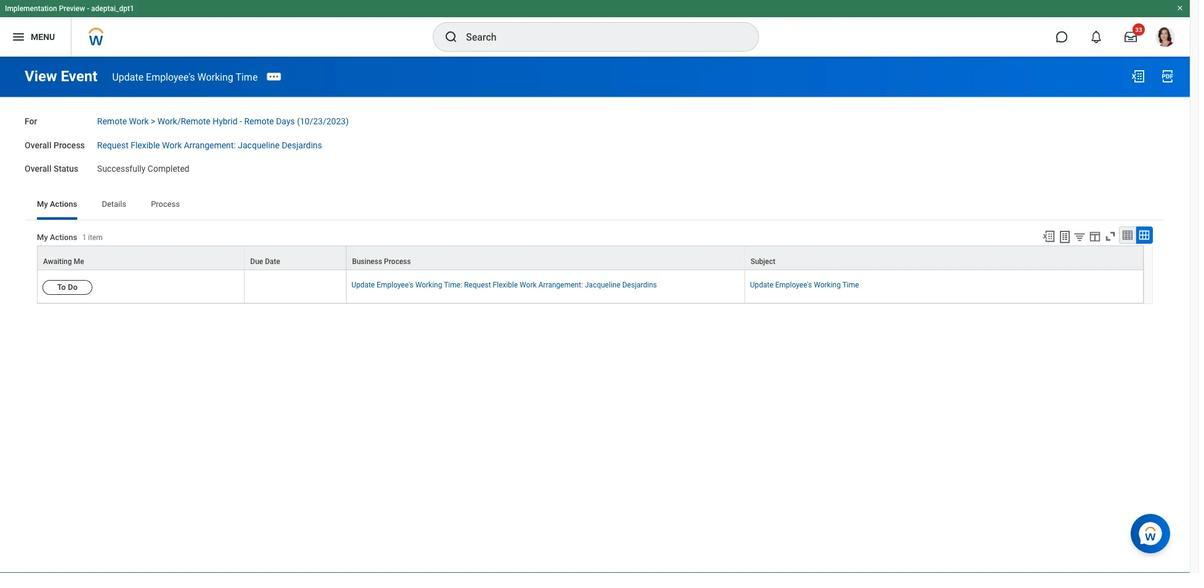 Task type: describe. For each thing, give the bounding box(es) containing it.
my actions
[[37, 199, 77, 208]]

view event
[[25, 67, 97, 85]]

33 button
[[1117, 23, 1145, 50]]

overall for overall status
[[25, 164, 51, 174]]

close environment banner image
[[1176, 4, 1184, 12]]

me
[[74, 257, 84, 266]]

days
[[276, 116, 295, 126]]

0 horizontal spatial work
[[129, 116, 149, 126]]

awaiting me button
[[38, 246, 244, 270]]

request inside to do row
[[464, 281, 491, 289]]

table image
[[1122, 229, 1134, 241]]

completed
[[148, 164, 189, 174]]

working for the topmost update employee's working time link
[[197, 71, 233, 83]]

remote work > work/remote hybrid - remote days (10/23/2023) link
[[97, 114, 349, 126]]

1 horizontal spatial process
[[151, 199, 180, 208]]

select to filter grid data image
[[1073, 230, 1087, 243]]

do
[[68, 282, 78, 292]]

0 vertical spatial arrangement:
[[184, 140, 236, 150]]

my actions 1 item
[[37, 233, 103, 242]]

export to excel image for my actions
[[1042, 229, 1056, 243]]

update for update employee's working time link within the to do row
[[750, 281, 774, 289]]

implementation preview -   adeptai_dpt1
[[5, 4, 134, 13]]

process for business process
[[384, 257, 411, 266]]

0 vertical spatial update employee's working time link
[[112, 71, 258, 83]]

Search Workday  search field
[[466, 23, 733, 50]]

view event main content
[[0, 57, 1190, 349]]

working for update employee's working time: request flexible work arrangement: jacqueline desjardins link
[[415, 281, 442, 289]]

status
[[54, 164, 78, 174]]

menu banner
[[0, 0, 1190, 57]]

menu button
[[0, 17, 71, 57]]

to do row
[[37, 270, 1144, 304]]

notifications large image
[[1090, 31, 1103, 43]]

to
[[57, 282, 66, 292]]

expand table image
[[1138, 229, 1151, 241]]

successfully
[[97, 164, 146, 174]]

adeptai_dpt1
[[91, 4, 134, 13]]

date
[[265, 257, 280, 266]]

1
[[82, 233, 86, 242]]

update employee's working time: request flexible work arrangement: jacqueline desjardins
[[351, 281, 657, 289]]

business process button
[[347, 246, 745, 270]]

(10/23/2023)
[[297, 116, 349, 126]]

overall for overall process
[[25, 140, 51, 150]]

33
[[1135, 26, 1142, 33]]

cell inside "view event" 'main content'
[[245, 270, 347, 304]]

my for my actions
[[37, 199, 48, 208]]

desjardins inside request flexible work arrangement: jacqueline desjardins link
[[282, 140, 322, 150]]

due
[[250, 257, 263, 266]]

request flexible work arrangement: jacqueline desjardins link
[[97, 137, 322, 150]]

subject button
[[745, 246, 1143, 270]]

details
[[102, 199, 126, 208]]

work/remote
[[158, 116, 210, 126]]

inbox large image
[[1125, 31, 1137, 43]]

process for overall process
[[54, 140, 85, 150]]

search image
[[444, 30, 459, 44]]

working for update employee's working time link within the to do row
[[814, 281, 841, 289]]

click to view/edit grid preferences image
[[1088, 229, 1102, 243]]

menu
[[31, 32, 55, 42]]

preview
[[59, 4, 85, 13]]

update employee's working time for update employee's working time link within the to do row
[[750, 281, 859, 289]]

update employee's working time for the topmost update employee's working time link
[[112, 71, 258, 83]]

tab list inside "view event" 'main content'
[[25, 190, 1165, 220]]

>
[[151, 116, 155, 126]]

jacqueline inside to do row
[[585, 281, 621, 289]]

my for my actions 1 item
[[37, 233, 48, 242]]

export to worksheets image
[[1058, 229, 1072, 244]]

time:
[[444, 281, 462, 289]]

employee's for update employee's working time: request flexible work arrangement: jacqueline desjardins link
[[377, 281, 414, 289]]



Task type: locate. For each thing, give the bounding box(es) containing it.
business
[[352, 257, 382, 266]]

1 vertical spatial request
[[464, 281, 491, 289]]

1 horizontal spatial jacqueline
[[585, 281, 621, 289]]

actions left 1
[[50, 233, 77, 242]]

0 horizontal spatial flexible
[[131, 140, 160, 150]]

my
[[37, 199, 48, 208], [37, 233, 48, 242]]

2 horizontal spatial working
[[814, 281, 841, 289]]

to do button
[[42, 280, 92, 295]]

to do
[[57, 282, 78, 292]]

0 vertical spatial actions
[[50, 199, 77, 208]]

due date
[[250, 257, 280, 266]]

1 remote from the left
[[97, 116, 127, 126]]

1 horizontal spatial export to excel image
[[1131, 69, 1146, 84]]

export to excel image left view printable version (pdf) 'icon'
[[1131, 69, 1146, 84]]

employee's down subject
[[775, 281, 812, 289]]

1 vertical spatial my
[[37, 233, 48, 242]]

flexible inside to do row
[[493, 281, 518, 289]]

process down completed
[[151, 199, 180, 208]]

- right preview
[[87, 4, 89, 13]]

2 actions from the top
[[50, 233, 77, 242]]

0 vertical spatial desjardins
[[282, 140, 322, 150]]

overall down for
[[25, 140, 51, 150]]

process inside popup button
[[384, 257, 411, 266]]

update employee's working time link down subject
[[750, 278, 859, 289]]

update for the topmost update employee's working time link
[[112, 71, 144, 83]]

arrangement:
[[184, 140, 236, 150], [538, 281, 583, 289]]

1 horizontal spatial request
[[464, 281, 491, 289]]

request up successfully
[[97, 140, 129, 150]]

remote left days
[[244, 116, 274, 126]]

work
[[129, 116, 149, 126], [162, 140, 182, 150], [520, 281, 537, 289]]

0 vertical spatial jacqueline
[[238, 140, 280, 150]]

update down subject
[[750, 281, 774, 289]]

process
[[54, 140, 85, 150], [151, 199, 180, 208], [384, 257, 411, 266]]

actions
[[50, 199, 77, 208], [50, 233, 77, 242]]

0 vertical spatial work
[[129, 116, 149, 126]]

update employee's working time link
[[112, 71, 258, 83], [750, 278, 859, 289]]

0 vertical spatial export to excel image
[[1131, 69, 1146, 84]]

1 actions from the top
[[50, 199, 77, 208]]

0 horizontal spatial update
[[112, 71, 144, 83]]

1 vertical spatial work
[[162, 140, 182, 150]]

work down the business process popup button
[[520, 281, 537, 289]]

0 horizontal spatial employee's
[[146, 71, 195, 83]]

remote work > work/remote hybrid - remote days (10/23/2023)
[[97, 116, 349, 126]]

overall
[[25, 140, 51, 150], [25, 164, 51, 174]]

1 vertical spatial update employee's working time
[[750, 281, 859, 289]]

1 horizontal spatial -
[[240, 116, 242, 126]]

update employee's working time up work/remote
[[112, 71, 258, 83]]

1 horizontal spatial desjardins
[[622, 281, 657, 289]]

update employee's working time link up work/remote
[[112, 71, 258, 83]]

request
[[97, 140, 129, 150], [464, 281, 491, 289]]

employee's inside update employee's working time link
[[775, 281, 812, 289]]

0 vertical spatial process
[[54, 140, 85, 150]]

business process
[[352, 257, 411, 266]]

desjardins inside update employee's working time: request flexible work arrangement: jacqueline desjardins link
[[622, 281, 657, 289]]

employee's
[[146, 71, 195, 83], [377, 281, 414, 289], [775, 281, 812, 289]]

1 vertical spatial time
[[843, 281, 859, 289]]

1 horizontal spatial update employee's working time
[[750, 281, 859, 289]]

0 vertical spatial my
[[37, 199, 48, 208]]

subject
[[751, 257, 776, 266]]

1 my from the top
[[37, 199, 48, 208]]

0 horizontal spatial update employee's working time link
[[112, 71, 258, 83]]

0 horizontal spatial process
[[54, 140, 85, 150]]

2 remote from the left
[[244, 116, 274, 126]]

export to excel image
[[1131, 69, 1146, 84], [1042, 229, 1056, 243]]

desjardins
[[282, 140, 322, 150], [622, 281, 657, 289]]

1 horizontal spatial update
[[351, 281, 375, 289]]

0 horizontal spatial desjardins
[[282, 140, 322, 150]]

successfully completed
[[97, 164, 189, 174]]

update employee's working time link inside to do row
[[750, 278, 859, 289]]

update employee's working time down subject
[[750, 281, 859, 289]]

0 vertical spatial request
[[97, 140, 129, 150]]

0 horizontal spatial request
[[97, 140, 129, 150]]

0 horizontal spatial arrangement:
[[184, 140, 236, 150]]

2 vertical spatial work
[[520, 281, 537, 289]]

employee's for the topmost update employee's working time link
[[146, 71, 195, 83]]

fullscreen image
[[1104, 229, 1117, 243]]

2 horizontal spatial process
[[384, 257, 411, 266]]

request right time:
[[464, 281, 491, 289]]

2 horizontal spatial employee's
[[775, 281, 812, 289]]

update down business
[[351, 281, 375, 289]]

overall status
[[25, 164, 78, 174]]

1 horizontal spatial working
[[415, 281, 442, 289]]

- inside "view event" 'main content'
[[240, 116, 242, 126]]

for
[[25, 116, 37, 126]]

request flexible work arrangement: jacqueline desjardins
[[97, 140, 322, 150]]

0 horizontal spatial update employee's working time
[[112, 71, 258, 83]]

actions for my actions 1 item
[[50, 233, 77, 242]]

view
[[25, 67, 57, 85]]

0 horizontal spatial jacqueline
[[238, 140, 280, 150]]

update inside update employee's working time: request flexible work arrangement: jacqueline desjardins link
[[351, 281, 375, 289]]

working
[[197, 71, 233, 83], [415, 281, 442, 289], [814, 281, 841, 289]]

flexible
[[131, 140, 160, 150], [493, 281, 518, 289]]

time for update employee's working time link within the to do row
[[843, 281, 859, 289]]

0 horizontal spatial time
[[236, 71, 258, 83]]

0 vertical spatial flexible
[[131, 140, 160, 150]]

1 horizontal spatial update employee's working time link
[[750, 278, 859, 289]]

1 vertical spatial overall
[[25, 164, 51, 174]]

actions up the my actions 1 item at the left of page
[[50, 199, 77, 208]]

tab list containing my actions
[[25, 190, 1165, 220]]

0 vertical spatial update employee's working time
[[112, 71, 258, 83]]

profile logan mcneil image
[[1155, 27, 1175, 49]]

due date button
[[245, 246, 346, 270]]

0 vertical spatial overall
[[25, 140, 51, 150]]

0 horizontal spatial working
[[197, 71, 233, 83]]

tab list
[[25, 190, 1165, 220]]

time
[[236, 71, 258, 83], [843, 281, 859, 289]]

overall left status
[[25, 164, 51, 174]]

actions for my actions
[[50, 199, 77, 208]]

1 horizontal spatial employee's
[[377, 281, 414, 289]]

update right the event
[[112, 71, 144, 83]]

awaiting me
[[43, 257, 84, 266]]

flexible down the business process popup button
[[493, 281, 518, 289]]

jacqueline
[[238, 140, 280, 150], [585, 281, 621, 289]]

update employee's working time: request flexible work arrangement: jacqueline desjardins link
[[351, 278, 657, 289]]

cell
[[245, 270, 347, 304]]

2 horizontal spatial work
[[520, 281, 537, 289]]

view printable version (pdf) image
[[1160, 69, 1175, 84]]

row
[[37, 246, 1144, 270]]

update employee's working time inside to do row
[[750, 281, 859, 289]]

1 vertical spatial -
[[240, 116, 242, 126]]

remote left >
[[97, 116, 127, 126]]

employee's inside update employee's working time: request flexible work arrangement: jacqueline desjardins link
[[377, 281, 414, 289]]

arrangement: down the business process popup button
[[538, 281, 583, 289]]

2 horizontal spatial update
[[750, 281, 774, 289]]

justify image
[[11, 30, 26, 44]]

2 overall from the top
[[25, 164, 51, 174]]

0 vertical spatial -
[[87, 4, 89, 13]]

update for update employee's working time: request flexible work arrangement: jacqueline desjardins link
[[351, 281, 375, 289]]

0 horizontal spatial -
[[87, 4, 89, 13]]

work inside to do row
[[520, 281, 537, 289]]

1 horizontal spatial time
[[843, 281, 859, 289]]

1 horizontal spatial flexible
[[493, 281, 518, 289]]

- right the hybrid
[[240, 116, 242, 126]]

0 horizontal spatial remote
[[97, 116, 127, 126]]

work up completed
[[162, 140, 182, 150]]

1 overall from the top
[[25, 140, 51, 150]]

arrangement: down remote work > work/remote hybrid - remote days (10/23/2023)
[[184, 140, 236, 150]]

update
[[112, 71, 144, 83], [351, 281, 375, 289], [750, 281, 774, 289]]

update employee's working time
[[112, 71, 258, 83], [750, 281, 859, 289]]

1 horizontal spatial arrangement:
[[538, 281, 583, 289]]

time inside to do row
[[843, 281, 859, 289]]

1 vertical spatial arrangement:
[[538, 281, 583, 289]]

1 vertical spatial flexible
[[493, 281, 518, 289]]

my down overall status
[[37, 199, 48, 208]]

2 my from the top
[[37, 233, 48, 242]]

0 vertical spatial time
[[236, 71, 258, 83]]

1 vertical spatial update employee's working time link
[[750, 278, 859, 289]]

update inside update employee's working time link
[[750, 281, 774, 289]]

- inside the "menu" banner
[[87, 4, 89, 13]]

work left >
[[129, 116, 149, 126]]

implementation
[[5, 4, 57, 13]]

employee's for update employee's working time link within the to do row
[[775, 281, 812, 289]]

item
[[88, 233, 103, 242]]

row containing awaiting me
[[37, 246, 1144, 270]]

process up status
[[54, 140, 85, 150]]

1 vertical spatial process
[[151, 199, 180, 208]]

toolbar inside "view event" 'main content'
[[1037, 226, 1153, 246]]

1 horizontal spatial work
[[162, 140, 182, 150]]

flexible up overall status element
[[131, 140, 160, 150]]

1 vertical spatial desjardins
[[622, 281, 657, 289]]

overall status element
[[97, 156, 189, 175]]

toolbar
[[1037, 226, 1153, 246]]

employee's up work/remote
[[146, 71, 195, 83]]

export to excel image left export to worksheets image
[[1042, 229, 1056, 243]]

arrangement: inside to do row
[[538, 281, 583, 289]]

0 horizontal spatial export to excel image
[[1042, 229, 1056, 243]]

event
[[61, 67, 97, 85]]

-
[[87, 4, 89, 13], [240, 116, 242, 126]]

process right business
[[384, 257, 411, 266]]

row inside "view event" 'main content'
[[37, 246, 1144, 270]]

overall process
[[25, 140, 85, 150]]

remote
[[97, 116, 127, 126], [244, 116, 274, 126]]

2 vertical spatial process
[[384, 257, 411, 266]]

1 vertical spatial jacqueline
[[585, 281, 621, 289]]

hybrid
[[213, 116, 238, 126]]

my up awaiting
[[37, 233, 48, 242]]

1 horizontal spatial remote
[[244, 116, 274, 126]]

time for the topmost update employee's working time link
[[236, 71, 258, 83]]

export to excel image for view event
[[1131, 69, 1146, 84]]

awaiting
[[43, 257, 72, 266]]

1 vertical spatial export to excel image
[[1042, 229, 1056, 243]]

1 vertical spatial actions
[[50, 233, 77, 242]]

employee's down business process
[[377, 281, 414, 289]]



Task type: vqa. For each thing, say whether or not it's contained in the screenshot.
"OF"
no



